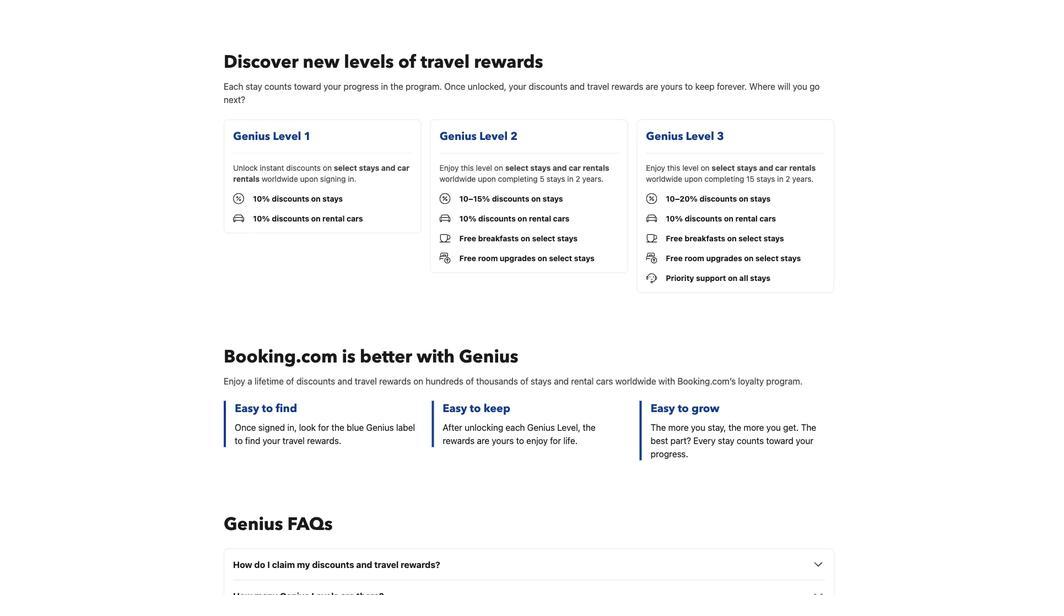 Task type: describe. For each thing, give the bounding box(es) containing it.
rental up level,
[[571, 376, 594, 386]]

10% for genius level 1
[[253, 214, 270, 223]]

is
[[342, 345, 356, 369]]

easy to find
[[235, 401, 297, 416]]

and inside each stay counts toward your progress in the program. once unlocked, your discounts and travel rewards are yours to keep forever. where will you go next?
[[570, 81, 585, 91]]

of right "hundreds"
[[466, 376, 474, 386]]

rentals for genius level 3
[[789, 163, 816, 172]]

rewards inside each stay counts toward your progress in the program. once unlocked, your discounts and travel rewards are yours to keep forever. where will you go next?
[[612, 81, 644, 91]]

in for genius level 3
[[777, 174, 784, 183]]

will
[[778, 81, 791, 91]]

label
[[396, 422, 415, 433]]

better
[[360, 345, 412, 369]]

the inside the once signed in, look for the blue genius label to find your travel rewards.
[[332, 422, 344, 433]]

select inside enjoy this level on select stays and car rentals worldwide upon completing 15 stays in 2 years.
[[712, 163, 735, 172]]

rewards?
[[401, 559, 440, 570]]

genius level 3
[[646, 129, 724, 144]]

upgrades for 3
[[706, 253, 742, 263]]

every
[[694, 435, 716, 446]]

worldwide inside enjoy this level on select stays and car rentals worldwide upon completing 15 stays in 2 years.
[[646, 174, 683, 183]]

0 horizontal spatial enjoy
[[224, 376, 245, 386]]

car for genius level 2
[[569, 163, 581, 172]]

on inside enjoy this level on select stays and car rentals worldwide upon completing 15 stays in 2 years.
[[701, 163, 710, 172]]

1 vertical spatial program.
[[766, 376, 803, 386]]

unlock
[[233, 163, 258, 172]]

thousands
[[476, 376, 518, 386]]

loyalty
[[738, 376, 764, 386]]

and inside enjoy this level on select stays and car rentals worldwide upon completing 5 stays in 2 years.
[[553, 163, 567, 172]]

10% discounts on rental cars for genius level 2
[[460, 214, 570, 223]]

counts inside the more you stay, the more you get. the best part? every stay counts toward your progress.
[[737, 435, 764, 446]]

of right levels
[[398, 50, 416, 74]]

easy for easy to grow
[[651, 401, 675, 416]]

10% discounts on stays
[[253, 194, 343, 203]]

yours inside the after unlocking each genius level, the rewards are yours to enjoy for life.
[[492, 435, 514, 446]]

the inside each stay counts toward your progress in the program. once unlocked, your discounts and travel rewards are yours to keep forever. where will you go next?
[[390, 81, 403, 91]]

enjoy this level on select stays and car rentals worldwide upon completing 15 stays in 2 years.
[[646, 163, 816, 183]]

all
[[740, 273, 748, 282]]

you inside each stay counts toward your progress in the program. once unlocked, your discounts and travel rewards are yours to keep forever. where will you go next?
[[793, 81, 807, 91]]

easy to grow
[[651, 401, 720, 416]]

cars for genius level 2
[[553, 214, 570, 223]]

rewards.
[[307, 435, 341, 446]]

easy to keep
[[443, 401, 511, 416]]

progress.
[[651, 449, 688, 459]]

genius faqs
[[224, 512, 333, 536]]

unlocked,
[[468, 81, 507, 91]]

free breakfasts on select stays for genius level 2
[[460, 234, 578, 243]]

after unlocking each genius level, the rewards are yours to enjoy for life.
[[443, 422, 596, 446]]

levels
[[344, 50, 394, 74]]

10% for genius level 3
[[666, 214, 683, 223]]

yours inside each stay counts toward your progress in the program. once unlocked, your discounts and travel rewards are yours to keep forever. where will you go next?
[[661, 81, 683, 91]]

free breakfasts on select stays for genius level 3
[[666, 234, 784, 243]]

faqs
[[288, 512, 333, 536]]

my
[[297, 559, 310, 570]]

10–20%
[[666, 194, 698, 203]]

level for 3
[[686, 129, 714, 144]]

in,
[[287, 422, 297, 433]]

3
[[717, 129, 724, 144]]

once signed in, look for the blue genius label to find your travel rewards.
[[235, 422, 415, 446]]

progress
[[344, 81, 379, 91]]

10–20% discounts on stays
[[666, 194, 771, 203]]

to up unlocking
[[470, 401, 481, 416]]

look
[[299, 422, 316, 433]]

in for genius level 2
[[567, 174, 574, 183]]

in.
[[348, 174, 356, 183]]

worldwide upon signing in.
[[260, 174, 356, 183]]

the inside the more you stay, the more you get. the best part? every stay counts toward your progress.
[[729, 422, 742, 433]]

blue
[[347, 422, 364, 433]]

and inside dropdown button
[[356, 559, 372, 570]]

breakfasts for 2
[[478, 234, 519, 243]]

2 more from the left
[[744, 422, 764, 433]]

stay,
[[708, 422, 726, 433]]

lifetime
[[255, 376, 284, 386]]

level for 1
[[273, 129, 301, 144]]

2 for genius level 3
[[786, 174, 790, 183]]

unlocking
[[465, 422, 503, 433]]

10–15% discounts on stays
[[460, 194, 563, 203]]

discounts inside dropdown button
[[312, 559, 354, 570]]

rentals for genius level 2
[[583, 163, 609, 172]]

travel inside dropdown button
[[374, 559, 399, 570]]

signing
[[320, 174, 346, 183]]

rental for 3
[[736, 214, 758, 223]]

claim
[[272, 559, 295, 570]]

for inside the after unlocking each genius level, the rewards are yours to enjoy for life.
[[550, 435, 561, 446]]

this for genius level 3
[[667, 163, 680, 172]]

rewards inside the after unlocking each genius level, the rewards are yours to enjoy for life.
[[443, 435, 475, 446]]

rental for 2
[[529, 214, 551, 223]]

booking.com is better with genius
[[224, 345, 518, 369]]

1 vertical spatial keep
[[484, 401, 511, 416]]

a
[[248, 376, 252, 386]]

do
[[254, 559, 265, 570]]

10–15%
[[460, 194, 490, 203]]

once inside the once signed in, look for the blue genius label to find your travel rewards.
[[235, 422, 256, 433]]

after
[[443, 422, 462, 433]]

years. for 3
[[792, 174, 814, 183]]

each stay counts toward your progress in the program. once unlocked, your discounts and travel rewards are yours to keep forever. where will you go next?
[[224, 81, 820, 105]]

toward inside the more you stay, the more you get. the best part? every stay counts toward your progress.
[[766, 435, 794, 446]]

level for 3
[[683, 163, 699, 172]]

part?
[[671, 435, 691, 446]]

discover
[[224, 50, 299, 74]]

how do i claim my discounts and travel rewards?
[[233, 559, 440, 570]]

hundreds
[[426, 376, 464, 386]]

and inside select stays and car rentals
[[381, 163, 396, 172]]

keep inside each stay counts toward your progress in the program. once unlocked, your discounts and travel rewards are yours to keep forever. where will you go next?
[[695, 81, 715, 91]]

5
[[540, 174, 545, 183]]

travel inside the once signed in, look for the blue genius label to find your travel rewards.
[[283, 435, 305, 446]]

enjoy
[[527, 435, 548, 446]]

to inside each stay counts toward your progress in the program. once unlocked, your discounts and travel rewards are yours to keep forever. where will you go next?
[[685, 81, 693, 91]]

cars for genius level 1
[[347, 214, 363, 223]]



Task type: vqa. For each thing, say whether or not it's contained in the screenshot.
Hotels in Huntington Beach, United States of America
no



Task type: locate. For each thing, give the bounding box(es) containing it.
enjoy for genius level 2
[[440, 163, 459, 172]]

program. right loyalty in the bottom right of the page
[[766, 376, 803, 386]]

of right thousands
[[520, 376, 529, 386]]

the right get.
[[801, 422, 817, 433]]

1 horizontal spatial stay
[[718, 435, 735, 446]]

easy for easy to keep
[[443, 401, 467, 416]]

0 horizontal spatial the
[[651, 422, 666, 433]]

you up every
[[691, 422, 706, 433]]

2 inside enjoy this level on select stays and car rentals worldwide upon completing 15 stays in 2 years.
[[786, 174, 790, 183]]

2 horizontal spatial in
[[777, 174, 784, 183]]

this
[[461, 163, 474, 172], [667, 163, 680, 172]]

car inside enjoy this level on select stays and car rentals worldwide upon completing 15 stays in 2 years.
[[775, 163, 788, 172]]

0 horizontal spatial 2
[[511, 129, 518, 144]]

years. right 15
[[792, 174, 814, 183]]

0 vertical spatial keep
[[695, 81, 715, 91]]

0 horizontal spatial level
[[476, 163, 492, 172]]

unlock instant discounts on
[[233, 163, 334, 172]]

1 vertical spatial are
[[477, 435, 490, 446]]

years. right the 5 at the right top
[[582, 174, 604, 183]]

in right 15
[[777, 174, 784, 183]]

each
[[224, 81, 243, 91]]

1 horizontal spatial keep
[[695, 81, 715, 91]]

0 horizontal spatial level
[[273, 129, 301, 144]]

1 horizontal spatial once
[[444, 81, 466, 91]]

go
[[810, 81, 820, 91]]

cars for genius level 3
[[760, 214, 776, 223]]

10% discounts on rental cars down 10% discounts on stays
[[253, 214, 363, 223]]

3 10% discounts on rental cars from the left
[[666, 214, 776, 223]]

1 horizontal spatial rentals
[[583, 163, 609, 172]]

rental for 1
[[323, 214, 345, 223]]

1 horizontal spatial breakfasts
[[685, 234, 725, 243]]

1 horizontal spatial toward
[[766, 435, 794, 446]]

1 this from the left
[[461, 163, 474, 172]]

years. inside enjoy this level on select stays and car rentals worldwide upon completing 5 stays in 2 years.
[[582, 174, 604, 183]]

and inside enjoy this level on select stays and car rentals worldwide upon completing 15 stays in 2 years.
[[759, 163, 773, 172]]

enjoy inside enjoy this level on select stays and car rentals worldwide upon completing 5 stays in 2 years.
[[440, 163, 459, 172]]

0 horizontal spatial you
[[691, 422, 706, 433]]

1 level from the left
[[273, 129, 301, 144]]

grow
[[692, 401, 720, 416]]

yours
[[661, 81, 683, 91], [492, 435, 514, 446]]

0 horizontal spatial more
[[668, 422, 689, 433]]

1 vertical spatial stay
[[718, 435, 735, 446]]

car
[[397, 163, 410, 172], [569, 163, 581, 172], [775, 163, 788, 172]]

1 completing from the left
[[498, 174, 538, 183]]

the up best in the bottom right of the page
[[651, 422, 666, 433]]

0 horizontal spatial with
[[417, 345, 455, 369]]

1 room from the left
[[478, 253, 498, 263]]

0 vertical spatial with
[[417, 345, 455, 369]]

find down signed
[[245, 435, 260, 446]]

for
[[318, 422, 329, 433], [550, 435, 561, 446]]

1 vertical spatial once
[[235, 422, 256, 433]]

10% discounts on rental cars for genius level 3
[[666, 214, 776, 223]]

upon inside enjoy this level on select stays and car rentals worldwide upon completing 15 stays in 2 years.
[[685, 174, 703, 183]]

in right progress at the left top
[[381, 81, 388, 91]]

2 horizontal spatial rentals
[[789, 163, 816, 172]]

in
[[381, 81, 388, 91], [567, 174, 574, 183], [777, 174, 784, 183]]

program. inside each stay counts toward your progress in the program. once unlocked, your discounts and travel rewards are yours to keep forever. where will you go next?
[[406, 81, 442, 91]]

breakfasts up support
[[685, 234, 725, 243]]

10% down 10% discounts on stays
[[253, 214, 270, 223]]

easy up best in the bottom right of the page
[[651, 401, 675, 416]]

2 horizontal spatial car
[[775, 163, 788, 172]]

the inside the after unlocking each genius level, the rewards are yours to enjoy for life.
[[583, 422, 596, 433]]

to up signed
[[262, 401, 273, 416]]

2
[[511, 129, 518, 144], [576, 174, 580, 183], [786, 174, 790, 183]]

level for 2
[[480, 129, 508, 144]]

1 horizontal spatial level
[[480, 129, 508, 144]]

years. inside enjoy this level on select stays and car rentals worldwide upon completing 15 stays in 2 years.
[[792, 174, 814, 183]]

counts right every
[[737, 435, 764, 446]]

you left go
[[793, 81, 807, 91]]

0 vertical spatial stay
[[246, 81, 262, 91]]

free breakfasts on select stays
[[460, 234, 578, 243], [666, 234, 784, 243]]

level down 'genius level 3'
[[683, 163, 699, 172]]

0 vertical spatial for
[[318, 422, 329, 433]]

level inside enjoy this level on select stays and car rentals worldwide upon completing 5 stays in 2 years.
[[476, 163, 492, 172]]

1 horizontal spatial this
[[667, 163, 680, 172]]

with up easy to grow
[[659, 376, 675, 386]]

free breakfasts on select stays down the 10–20% discounts on stays
[[666, 234, 784, 243]]

1 horizontal spatial car
[[569, 163, 581, 172]]

3 upon from the left
[[685, 174, 703, 183]]

rentals inside enjoy this level on select stays and car rentals worldwide upon completing 5 stays in 2 years.
[[583, 163, 609, 172]]

1 horizontal spatial room
[[685, 253, 704, 263]]

on inside enjoy this level on select stays and car rentals worldwide upon completing 5 stays in 2 years.
[[494, 163, 503, 172]]

breakfasts for 3
[[685, 234, 725, 243]]

2 easy from the left
[[443, 401, 467, 416]]

completing for genius level 3
[[705, 174, 744, 183]]

2 up enjoy this level on select stays and car rentals worldwide upon completing 5 stays in 2 years.
[[511, 129, 518, 144]]

for inside the once signed in, look for the blue genius label to find your travel rewards.
[[318, 422, 329, 433]]

0 horizontal spatial free breakfasts on select stays
[[460, 234, 578, 243]]

1 horizontal spatial in
[[567, 174, 574, 183]]

next?
[[224, 94, 245, 105]]

enjoy left a
[[224, 376, 245, 386]]

this up 10–15% at the left of page
[[461, 163, 474, 172]]

travel
[[421, 50, 470, 74], [587, 81, 609, 91], [355, 376, 377, 386], [283, 435, 305, 446], [374, 559, 399, 570]]

2 horizontal spatial you
[[793, 81, 807, 91]]

2 horizontal spatial enjoy
[[646, 163, 665, 172]]

1 vertical spatial counts
[[737, 435, 764, 446]]

completing up the 10–20% discounts on stays
[[705, 174, 744, 183]]

3 level from the left
[[686, 129, 714, 144]]

select inside select stays and car rentals
[[334, 163, 357, 172]]

2 level from the left
[[683, 163, 699, 172]]

enjoy for genius level 3
[[646, 163, 665, 172]]

completing for genius level 2
[[498, 174, 538, 183]]

10% discounts on rental cars down the 10–20% discounts on stays
[[666, 214, 776, 223]]

0 horizontal spatial this
[[461, 163, 474, 172]]

worldwide
[[262, 174, 298, 183], [440, 174, 476, 183], [646, 174, 683, 183], [616, 376, 656, 386]]

completing inside enjoy this level on select stays and car rentals worldwide upon completing 5 stays in 2 years.
[[498, 174, 538, 183]]

0 horizontal spatial once
[[235, 422, 256, 433]]

with up "hundreds"
[[417, 345, 455, 369]]

0 horizontal spatial free room upgrades on select stays
[[460, 253, 595, 263]]

find
[[276, 401, 297, 416], [245, 435, 260, 446]]

how
[[233, 559, 252, 570]]

enjoy down genius level 2 at the left top of page
[[440, 163, 459, 172]]

years.
[[582, 174, 604, 183], [792, 174, 814, 183]]

travel inside each stay counts toward your progress in the program. once unlocked, your discounts and travel rewards are yours to keep forever. where will you go next?
[[587, 81, 609, 91]]

10% down instant
[[253, 194, 270, 203]]

once left unlocked,
[[444, 81, 466, 91]]

rewards
[[474, 50, 543, 74], [612, 81, 644, 91], [379, 376, 411, 386], [443, 435, 475, 446]]

0 vertical spatial once
[[444, 81, 466, 91]]

0 horizontal spatial upon
[[300, 174, 318, 183]]

room
[[478, 253, 498, 263], [685, 253, 704, 263]]

breakfasts
[[478, 234, 519, 243], [685, 234, 725, 243]]

once
[[444, 81, 466, 91], [235, 422, 256, 433]]

booking.com
[[224, 345, 338, 369]]

3 easy from the left
[[651, 401, 675, 416]]

0 vertical spatial toward
[[294, 81, 321, 91]]

your down get.
[[796, 435, 814, 446]]

3 car from the left
[[775, 163, 788, 172]]

once inside each stay counts toward your progress in the program. once unlocked, your discounts and travel rewards are yours to keep forever. where will you go next?
[[444, 81, 466, 91]]

free room upgrades on select stays for 2
[[460, 253, 595, 263]]

to
[[685, 81, 693, 91], [262, 401, 273, 416], [470, 401, 481, 416], [678, 401, 689, 416], [235, 435, 243, 446], [516, 435, 524, 446]]

on
[[323, 163, 332, 172], [494, 163, 503, 172], [701, 163, 710, 172], [311, 194, 321, 203], [531, 194, 541, 203], [739, 194, 749, 203], [311, 214, 321, 223], [518, 214, 527, 223], [724, 214, 734, 223], [521, 234, 530, 243], [727, 234, 737, 243], [538, 253, 547, 263], [744, 253, 754, 263], [728, 273, 738, 282], [413, 376, 423, 386]]

1 horizontal spatial free room upgrades on select stays
[[666, 253, 801, 263]]

2 years. from the left
[[792, 174, 814, 183]]

10%
[[253, 194, 270, 203], [253, 214, 270, 223], [460, 214, 477, 223], [666, 214, 683, 223]]

toward down get.
[[766, 435, 794, 446]]

0 horizontal spatial for
[[318, 422, 329, 433]]

rental down 10–15% discounts on stays
[[529, 214, 551, 223]]

in right the 5 at the right top
[[567, 174, 574, 183]]

0 horizontal spatial breakfasts
[[478, 234, 519, 243]]

1 horizontal spatial the
[[801, 422, 817, 433]]

0 horizontal spatial yours
[[492, 435, 514, 446]]

2 inside enjoy this level on select stays and car rentals worldwide upon completing 5 stays in 2 years.
[[576, 174, 580, 183]]

1 horizontal spatial counts
[[737, 435, 764, 446]]

to down each
[[516, 435, 524, 446]]

rentals inside select stays and car rentals
[[233, 174, 260, 183]]

where
[[749, 81, 776, 91]]

enjoy down 'genius level 3'
[[646, 163, 665, 172]]

1 horizontal spatial upon
[[478, 174, 496, 183]]

this inside enjoy this level on select stays and car rentals worldwide upon completing 15 stays in 2 years.
[[667, 163, 680, 172]]

genius inside the once signed in, look for the blue genius label to find your travel rewards.
[[366, 422, 394, 433]]

easy up after
[[443, 401, 467, 416]]

support
[[696, 273, 726, 282]]

the right level,
[[583, 422, 596, 433]]

rental down the 10–20% discounts on stays
[[736, 214, 758, 223]]

each
[[506, 422, 525, 433]]

1 horizontal spatial 2
[[576, 174, 580, 183]]

2 upon from the left
[[478, 174, 496, 183]]

0 horizontal spatial in
[[381, 81, 388, 91]]

your down new on the left of the page
[[324, 81, 341, 91]]

level down genius level 2 at the left top of page
[[476, 163, 492, 172]]

1 horizontal spatial level
[[683, 163, 699, 172]]

discounts inside each stay counts toward your progress in the program. once unlocked, your discounts and travel rewards are yours to keep forever. where will you go next?
[[529, 81, 568, 91]]

level for 2
[[476, 163, 492, 172]]

for left life. on the bottom of page
[[550, 435, 561, 446]]

upon for genius level 2
[[478, 174, 496, 183]]

1 upon from the left
[[300, 174, 318, 183]]

car inside select stays and car rentals
[[397, 163, 410, 172]]

easy down a
[[235, 401, 259, 416]]

easy for easy to find
[[235, 401, 259, 416]]

select inside enjoy this level on select stays and car rentals worldwide upon completing 5 stays in 2 years.
[[505, 163, 529, 172]]

and
[[570, 81, 585, 91], [381, 163, 396, 172], [553, 163, 567, 172], [759, 163, 773, 172], [338, 376, 353, 386], [554, 376, 569, 386], [356, 559, 372, 570]]

signed
[[258, 422, 285, 433]]

0 horizontal spatial find
[[245, 435, 260, 446]]

2 the from the left
[[801, 422, 817, 433]]

stay inside each stay counts toward your progress in the program. once unlocked, your discounts and travel rewards are yours to keep forever. where will you go next?
[[246, 81, 262, 91]]

rentals inside enjoy this level on select stays and car rentals worldwide upon completing 15 stays in 2 years.
[[789, 163, 816, 172]]

are
[[646, 81, 658, 91], [477, 435, 490, 446]]

counts down the discover
[[265, 81, 292, 91]]

your inside the once signed in, look for the blue genius label to find your travel rewards.
[[263, 435, 280, 446]]

level left 1
[[273, 129, 301, 144]]

0 vertical spatial yours
[[661, 81, 683, 91]]

life.
[[564, 435, 578, 446]]

cars
[[347, 214, 363, 223], [553, 214, 570, 223], [760, 214, 776, 223], [596, 376, 613, 386]]

1 horizontal spatial easy
[[443, 401, 467, 416]]

1 vertical spatial yours
[[492, 435, 514, 446]]

10% discounts on rental cars
[[253, 214, 363, 223], [460, 214, 570, 223], [666, 214, 776, 223]]

2 room from the left
[[685, 253, 704, 263]]

toward down new on the left of the page
[[294, 81, 321, 91]]

1 free room upgrades on select stays from the left
[[460, 253, 595, 263]]

10% down 10–15% at the left of page
[[460, 214, 477, 223]]

1 level from the left
[[476, 163, 492, 172]]

upon inside enjoy this level on select stays and car rentals worldwide upon completing 5 stays in 2 years.
[[478, 174, 496, 183]]

1 free breakfasts on select stays from the left
[[460, 234, 578, 243]]

get.
[[783, 422, 799, 433]]

2 horizontal spatial 10% discounts on rental cars
[[666, 214, 776, 223]]

discounts
[[529, 81, 568, 91], [286, 163, 321, 172], [272, 194, 309, 203], [492, 194, 529, 203], [700, 194, 737, 203], [272, 214, 309, 223], [478, 214, 516, 223], [685, 214, 722, 223], [296, 376, 335, 386], [312, 559, 354, 570]]

keep
[[695, 81, 715, 91], [484, 401, 511, 416]]

upon
[[300, 174, 318, 183], [478, 174, 496, 183], [685, 174, 703, 183]]

level up enjoy this level on select stays and car rentals worldwide upon completing 5 stays in 2 years.
[[480, 129, 508, 144]]

enjoy this level on select stays and car rentals worldwide upon completing 5 stays in 2 years.
[[440, 163, 609, 183]]

level,
[[557, 422, 581, 433]]

this up 10–20%
[[667, 163, 680, 172]]

1 vertical spatial find
[[245, 435, 260, 446]]

for up rewards.
[[318, 422, 329, 433]]

0 horizontal spatial program.
[[406, 81, 442, 91]]

1 vertical spatial with
[[659, 376, 675, 386]]

to inside the once signed in, look for the blue genius label to find your travel rewards.
[[235, 435, 243, 446]]

2 breakfasts from the left
[[685, 234, 725, 243]]

upgrades for 2
[[500, 253, 536, 263]]

1 upgrades from the left
[[500, 253, 536, 263]]

genius level 1
[[233, 129, 311, 144]]

program. down the discover new levels of travel rewards
[[406, 81, 442, 91]]

2 upgrades from the left
[[706, 253, 742, 263]]

keep left forever.
[[695, 81, 715, 91]]

car inside enjoy this level on select stays and car rentals worldwide upon completing 5 stays in 2 years.
[[569, 163, 581, 172]]

2 right the 5 at the right top
[[576, 174, 580, 183]]

2 this from the left
[[667, 163, 680, 172]]

1 horizontal spatial free breakfasts on select stays
[[666, 234, 784, 243]]

yours up 'genius level 3'
[[661, 81, 683, 91]]

1 horizontal spatial are
[[646, 81, 658, 91]]

how do i claim my discounts and travel rewards? button
[[233, 558, 825, 571]]

1 horizontal spatial enjoy
[[440, 163, 459, 172]]

completing up 10–15% discounts on stays
[[498, 174, 538, 183]]

enjoy a lifetime of discounts and travel rewards on hundreds of thousands of stays and rental cars worldwide with booking.com's loyalty program.
[[224, 376, 803, 386]]

priority support on all stays
[[666, 273, 771, 282]]

1 horizontal spatial for
[[550, 435, 561, 446]]

room for 3
[[685, 253, 704, 263]]

level
[[273, 129, 301, 144], [480, 129, 508, 144], [686, 129, 714, 144]]

to down easy to find
[[235, 435, 243, 446]]

1 horizontal spatial years.
[[792, 174, 814, 183]]

completing inside enjoy this level on select stays and car rentals worldwide upon completing 15 stays in 2 years.
[[705, 174, 744, 183]]

this for genius level 2
[[461, 163, 474, 172]]

priority
[[666, 273, 694, 282]]

2 right 15
[[786, 174, 790, 183]]

forever.
[[717, 81, 747, 91]]

10% for genius level 2
[[460, 214, 477, 223]]

2 car from the left
[[569, 163, 581, 172]]

the more you stay, the more you get. the best part? every stay counts toward your progress.
[[651, 422, 817, 459]]

level
[[476, 163, 492, 172], [683, 163, 699, 172]]

1 horizontal spatial more
[[744, 422, 764, 433]]

10% down 10–20%
[[666, 214, 683, 223]]

stay right each
[[246, 81, 262, 91]]

0 horizontal spatial rentals
[[233, 174, 260, 183]]

counts
[[265, 81, 292, 91], [737, 435, 764, 446]]

1
[[304, 129, 311, 144]]

discover new levels of travel rewards
[[224, 50, 543, 74]]

stay down stay,
[[718, 435, 735, 446]]

genius inside the after unlocking each genius level, the rewards are yours to enjoy for life.
[[527, 422, 555, 433]]

2 free room upgrades on select stays from the left
[[666, 253, 801, 263]]

0 horizontal spatial keep
[[484, 401, 511, 416]]

stay inside the more you stay, the more you get. the best part? every stay counts toward your progress.
[[718, 435, 735, 446]]

1 years. from the left
[[582, 174, 604, 183]]

booking.com's
[[678, 376, 736, 386]]

to left grow
[[678, 401, 689, 416]]

0 horizontal spatial years.
[[582, 174, 604, 183]]

1 horizontal spatial you
[[767, 422, 781, 433]]

once left signed
[[235, 422, 256, 433]]

2 horizontal spatial level
[[686, 129, 714, 144]]

1 horizontal spatial upgrades
[[706, 253, 742, 263]]

the
[[390, 81, 403, 91], [332, 422, 344, 433], [583, 422, 596, 433], [729, 422, 742, 433]]

10% discounts on rental cars down 10–15% discounts on stays
[[460, 214, 570, 223]]

in inside each stay counts toward your progress in the program. once unlocked, your discounts and travel rewards are yours to keep forever. where will you go next?
[[381, 81, 388, 91]]

1 horizontal spatial program.
[[766, 376, 803, 386]]

free room upgrades on select stays for 3
[[666, 253, 801, 263]]

1 horizontal spatial completing
[[705, 174, 744, 183]]

of right lifetime
[[286, 376, 294, 386]]

i
[[267, 559, 270, 570]]

are inside the after unlocking each genius level, the rewards are yours to enjoy for life.
[[477, 435, 490, 446]]

upon for genius level 3
[[685, 174, 703, 183]]

0 horizontal spatial completing
[[498, 174, 538, 183]]

in inside enjoy this level on select stays and car rentals worldwide upon completing 15 stays in 2 years.
[[777, 174, 784, 183]]

in inside enjoy this level on select stays and car rentals worldwide upon completing 5 stays in 2 years.
[[567, 174, 574, 183]]

best
[[651, 435, 668, 446]]

2 horizontal spatial upon
[[685, 174, 703, 183]]

2 completing from the left
[[705, 174, 744, 183]]

1 horizontal spatial 10% discounts on rental cars
[[460, 214, 570, 223]]

instant
[[260, 163, 284, 172]]

0 vertical spatial are
[[646, 81, 658, 91]]

0 horizontal spatial are
[[477, 435, 490, 446]]

1 horizontal spatial with
[[659, 376, 675, 386]]

the right stay,
[[729, 422, 742, 433]]

new
[[303, 50, 340, 74]]

your right unlocked,
[[509, 81, 527, 91]]

breakfasts down 10–15% discounts on stays
[[478, 234, 519, 243]]

enjoy
[[440, 163, 459, 172], [646, 163, 665, 172], [224, 376, 245, 386]]

more up part?
[[668, 422, 689, 433]]

1 car from the left
[[397, 163, 410, 172]]

1 vertical spatial toward
[[766, 435, 794, 446]]

2 horizontal spatial easy
[[651, 401, 675, 416]]

2 10% discounts on rental cars from the left
[[460, 214, 570, 223]]

rental down the signing
[[323, 214, 345, 223]]

upon up 10–15% at the left of page
[[478, 174, 496, 183]]

your down signed
[[263, 435, 280, 446]]

room for 2
[[478, 253, 498, 263]]

the down the discover new levels of travel rewards
[[390, 81, 403, 91]]

2 level from the left
[[480, 129, 508, 144]]

worldwide inside enjoy this level on select stays and car rentals worldwide upon completing 5 stays in 2 years.
[[440, 174, 476, 183]]

0 horizontal spatial toward
[[294, 81, 321, 91]]

0 horizontal spatial 10% discounts on rental cars
[[253, 214, 363, 223]]

counts inside each stay counts toward your progress in the program. once unlocked, your discounts and travel rewards are yours to keep forever. where will you go next?
[[265, 81, 292, 91]]

1 10% discounts on rental cars from the left
[[253, 214, 363, 223]]

find inside the once signed in, look for the blue genius label to find your travel rewards.
[[245, 435, 260, 446]]

are inside each stay counts toward your progress in the program. once unlocked, your discounts and travel rewards are yours to keep forever. where will you go next?
[[646, 81, 658, 91]]

2 horizontal spatial 2
[[786, 174, 790, 183]]

2 for genius level 2
[[576, 174, 580, 183]]

0 vertical spatial program.
[[406, 81, 442, 91]]

stays inside select stays and car rentals
[[359, 163, 379, 172]]

1 more from the left
[[668, 422, 689, 433]]

1 easy from the left
[[235, 401, 259, 416]]

rental
[[323, 214, 345, 223], [529, 214, 551, 223], [736, 214, 758, 223], [571, 376, 594, 386]]

program.
[[406, 81, 442, 91], [766, 376, 803, 386]]

1 breakfasts from the left
[[478, 234, 519, 243]]

0 horizontal spatial room
[[478, 253, 498, 263]]

find up in,
[[276, 401, 297, 416]]

upgrades
[[500, 253, 536, 263], [706, 253, 742, 263]]

0 horizontal spatial counts
[[265, 81, 292, 91]]

completing
[[498, 174, 538, 183], [705, 174, 744, 183]]

level left 3
[[686, 129, 714, 144]]

stays
[[359, 163, 379, 172], [530, 163, 551, 172], [737, 163, 757, 172], [547, 174, 565, 183], [757, 174, 775, 183], [323, 194, 343, 203], [543, 194, 563, 203], [750, 194, 771, 203], [557, 234, 578, 243], [764, 234, 784, 243], [574, 253, 595, 263], [781, 253, 801, 263], [750, 273, 771, 282], [531, 376, 552, 386]]

free breakfasts on select stays down 10–15% discounts on stays
[[460, 234, 578, 243]]

1 the from the left
[[651, 422, 666, 433]]

0 vertical spatial find
[[276, 401, 297, 416]]

free room upgrades on select stays
[[460, 253, 595, 263], [666, 253, 801, 263]]

1 horizontal spatial yours
[[661, 81, 683, 91]]

your inside the more you stay, the more you get. the best part? every stay counts toward your progress.
[[796, 435, 814, 446]]

upon up 10% discounts on stays
[[300, 174, 318, 183]]

level inside enjoy this level on select stays and car rentals worldwide upon completing 15 stays in 2 years.
[[683, 163, 699, 172]]

keep up unlocking
[[484, 401, 511, 416]]

to left forever.
[[685, 81, 693, 91]]

to inside the after unlocking each genius level, the rewards are yours to enjoy for life.
[[516, 435, 524, 446]]

0 horizontal spatial easy
[[235, 401, 259, 416]]

15
[[746, 174, 755, 183]]

2 free breakfasts on select stays from the left
[[666, 234, 784, 243]]

more right stay,
[[744, 422, 764, 433]]

0 horizontal spatial stay
[[246, 81, 262, 91]]

the left blue
[[332, 422, 344, 433]]

select stays and car rentals
[[233, 163, 410, 183]]

stay
[[246, 81, 262, 91], [718, 435, 735, 446]]

with
[[417, 345, 455, 369], [659, 376, 675, 386]]

enjoy inside enjoy this level on select stays and car rentals worldwide upon completing 15 stays in 2 years.
[[646, 163, 665, 172]]

toward
[[294, 81, 321, 91], [766, 435, 794, 446]]

toward inside each stay counts toward your progress in the program. once unlocked, your discounts and travel rewards are yours to keep forever. where will you go next?
[[294, 81, 321, 91]]

this inside enjoy this level on select stays and car rentals worldwide upon completing 5 stays in 2 years.
[[461, 163, 474, 172]]

you left get.
[[767, 422, 781, 433]]

genius level 2
[[440, 129, 518, 144]]

0 horizontal spatial car
[[397, 163, 410, 172]]

years. for 2
[[582, 174, 604, 183]]

1 horizontal spatial find
[[276, 401, 297, 416]]

1 vertical spatial for
[[550, 435, 561, 446]]

0 vertical spatial counts
[[265, 81, 292, 91]]

0 horizontal spatial upgrades
[[500, 253, 536, 263]]

upon up 10–20%
[[685, 174, 703, 183]]

car for genius level 3
[[775, 163, 788, 172]]

yours down each
[[492, 435, 514, 446]]

of
[[398, 50, 416, 74], [286, 376, 294, 386], [466, 376, 474, 386], [520, 376, 529, 386]]

10% discounts on rental cars for genius level 1
[[253, 214, 363, 223]]



